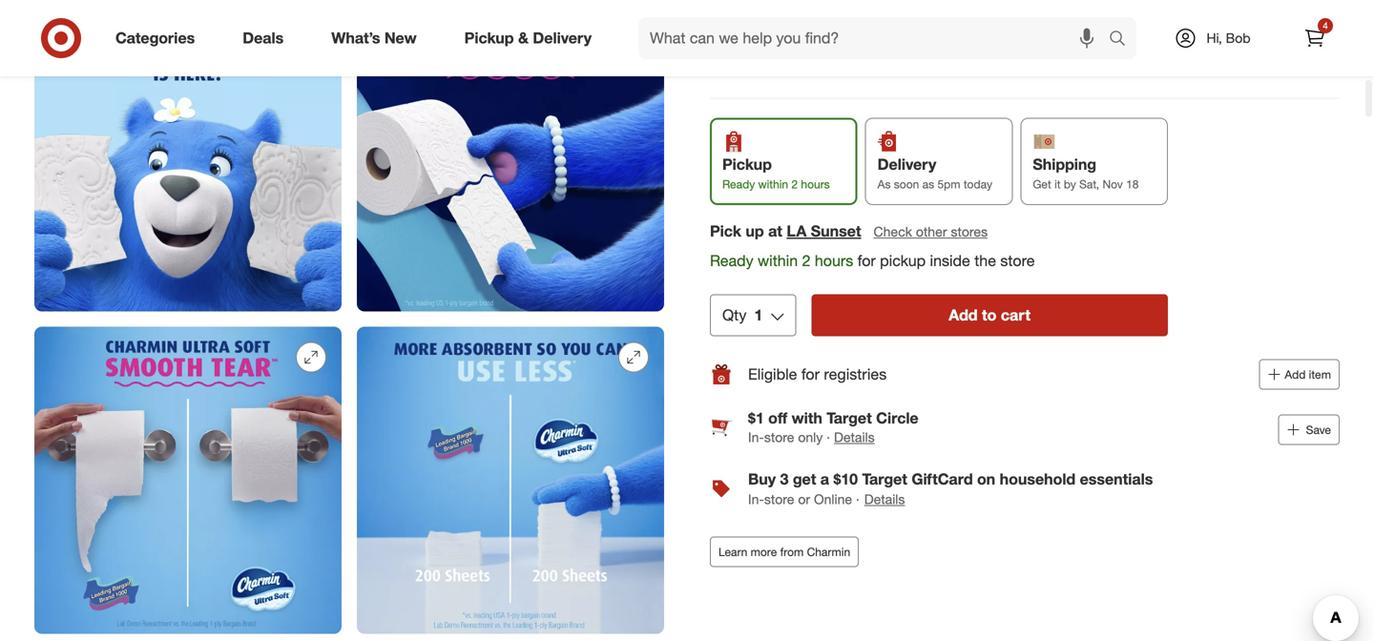 Task type: vqa. For each thing, say whether or not it's contained in the screenshot.


Task type: describe. For each thing, give the bounding box(es) containing it.
charmin ultra soft toilet paper, 5 of 13 image
[[34, 327, 342, 634]]

essentials
[[1080, 470, 1153, 489]]

buy 3 get a $10 target giftcard on household essentials link
[[748, 470, 1153, 489]]

details inside buy 3 get a $10 target giftcard on household essentials in-store or online ∙ details
[[864, 491, 905, 508]]

what's new
[[331, 29, 417, 47]]

1 horizontal spatial 2
[[802, 251, 811, 270]]

categories link
[[99, 17, 219, 59]]

bob
[[1226, 30, 1251, 46]]

buy 3 get a $10 target giftcard on household essentials in-store or online ∙ details
[[748, 470, 1153, 508]]

8 link
[[811, 29, 853, 71]]

store inside buy 3 get a $10 target giftcard on household essentials in-store or online ∙ details
[[764, 491, 794, 508]]

check other stores
[[874, 223, 988, 240]]

charmin ultra soft toilet paper, 6 of 13 image
[[357, 327, 664, 634]]

12
[[774, 41, 791, 59]]

household
[[1000, 470, 1076, 489]]

store inside $1 off with target circle in-store only ∙ details
[[764, 429, 794, 446]]

12 link
[[762, 29, 804, 71]]

1 vertical spatial hours
[[815, 251, 853, 270]]

hours inside pickup ready within 2 hours
[[801, 177, 830, 191]]

get
[[793, 470, 816, 489]]

learn more from charmin
[[719, 545, 850, 559]]

4 link
[[1294, 17, 1336, 59]]

delivery as soon as 5pm today
[[878, 155, 993, 191]]

1 vertical spatial for
[[802, 365, 820, 384]]

as
[[878, 177, 891, 191]]

learn more from charmin button
[[710, 537, 859, 567]]

&
[[518, 29, 529, 47]]

inside
[[930, 251, 970, 270]]

stores
[[951, 223, 988, 240]]

check
[[874, 223, 912, 240]]

with
[[792, 409, 823, 428]]

check other stores button
[[873, 221, 989, 242]]

up
[[746, 222, 764, 240]]

details inside $1 off with target circle in-store only ∙ details
[[834, 429, 875, 446]]

add to cart button
[[811, 295, 1168, 337]]

save
[[1306, 423, 1331, 437]]

target inside $1 off with target circle in-store only ∙ details
[[827, 409, 872, 428]]

hi,
[[1207, 30, 1222, 46]]

registries
[[824, 365, 887, 384]]

pickup ready within 2 hours
[[722, 155, 830, 191]]

$1 off with target circle in-store only ∙ details
[[748, 409, 919, 446]]

5pm
[[938, 177, 961, 191]]

3
[[780, 470, 789, 489]]

in- inside buy 3 get a $10 target giftcard on household essentials in-store or online ∙ details
[[748, 491, 764, 508]]

2 inside pickup ready within 2 hours
[[792, 177, 798, 191]]

add item button
[[1259, 359, 1340, 390]]

8
[[828, 41, 836, 59]]

qty
[[722, 306, 747, 325]]

or
[[798, 491, 810, 508]]

add item
[[1285, 368, 1331, 382]]

item
[[1309, 368, 1331, 382]]

soon
[[894, 177, 919, 191]]

to
[[982, 306, 997, 325]]

a
[[821, 470, 829, 489]]

4
[[1323, 20, 1328, 31]]

ready within 2 hours for pickup inside the store
[[710, 251, 1035, 270]]

qty 1
[[722, 306, 763, 325]]

0 vertical spatial details button
[[834, 428, 875, 447]]

eligible for registries
[[748, 365, 887, 384]]

1 vertical spatial details button
[[863, 489, 906, 510]]

pickup for &
[[464, 29, 514, 47]]

on
[[977, 470, 996, 489]]

today
[[964, 177, 993, 191]]

pickup & delivery
[[464, 29, 592, 47]]

24
[[873, 41, 890, 59]]

deals
[[243, 29, 284, 47]]

search
[[1100, 31, 1146, 49]]

charmin
[[807, 545, 850, 559]]



Task type: locate. For each thing, give the bounding box(es) containing it.
1 horizontal spatial delivery
[[878, 155, 937, 174]]

target right with
[[827, 409, 872, 428]]

hi, bob
[[1207, 30, 1251, 46]]

by
[[1064, 177, 1076, 191]]

other
[[916, 223, 947, 240]]

0 vertical spatial target
[[827, 409, 872, 428]]

1 within from the top
[[758, 177, 788, 191]]

1 vertical spatial add
[[1285, 368, 1306, 382]]

add left item at the right of the page
[[1285, 368, 1306, 382]]

for left pickup
[[858, 251, 876, 270]]

pickup up up
[[722, 155, 772, 174]]

save button
[[1279, 415, 1340, 445]]

la sunset button
[[787, 220, 861, 242]]

0 vertical spatial 2
[[792, 177, 798, 191]]

∙ right only
[[827, 429, 830, 446]]

18 right nov
[[1126, 177, 1139, 191]]

0 vertical spatial ∙
[[827, 429, 830, 446]]

pickup left & at the left
[[464, 29, 514, 47]]

off
[[768, 409, 787, 428]]

hours up the la sunset button
[[801, 177, 830, 191]]

1 in- from the top
[[748, 429, 764, 446]]

1 vertical spatial within
[[758, 251, 798, 270]]

1 horizontal spatial ∙
[[856, 491, 860, 508]]

in- down buy
[[748, 491, 764, 508]]

0 vertical spatial 18
[[724, 41, 741, 59]]

deals link
[[226, 17, 308, 59]]

search button
[[1100, 17, 1146, 63]]

giftcard
[[912, 470, 973, 489]]

what's new link
[[315, 17, 441, 59]]

0 vertical spatial details
[[834, 429, 875, 446]]

18 inside group
[[724, 41, 741, 59]]

$10
[[834, 470, 858, 489]]

hours down the sunset
[[815, 251, 853, 270]]

1 vertical spatial in-
[[748, 491, 764, 508]]

0 horizontal spatial 18
[[724, 41, 741, 59]]

learn
[[719, 545, 748, 559]]

add left to
[[949, 306, 978, 325]]

details
[[834, 429, 875, 446], [864, 491, 905, 508]]

ready down the pick
[[710, 251, 754, 270]]

1 horizontal spatial 18
[[1126, 177, 1139, 191]]

store
[[1001, 251, 1035, 270], [764, 429, 794, 446], [764, 491, 794, 508]]

hours
[[801, 177, 830, 191], [815, 251, 853, 270]]

18 link
[[712, 29, 754, 71]]

0 horizontal spatial add
[[949, 306, 978, 325]]

shipping get it by sat, nov 18
[[1033, 155, 1139, 191]]

what's
[[331, 29, 380, 47]]

0 horizontal spatial for
[[802, 365, 820, 384]]

1 vertical spatial 18
[[1126, 177, 1139, 191]]

2 up la at right
[[792, 177, 798, 191]]

store down the 3
[[764, 491, 794, 508]]

target right '$10'
[[862, 470, 908, 489]]

0 horizontal spatial ∙
[[827, 429, 830, 446]]

target inside buy 3 get a $10 target giftcard on household essentials in-store or online ∙ details
[[862, 470, 908, 489]]

within up at
[[758, 177, 788, 191]]

1 vertical spatial 2
[[802, 251, 811, 270]]

pickup inside pickup ready within 2 hours
[[722, 155, 772, 174]]

nov
[[1103, 177, 1123, 191]]

add for add to cart
[[949, 306, 978, 325]]

1 vertical spatial ready
[[710, 251, 754, 270]]

2 down la at right
[[802, 251, 811, 270]]

0 vertical spatial for
[[858, 251, 876, 270]]

0 vertical spatial ready
[[722, 177, 755, 191]]

add for add item
[[1285, 368, 1306, 382]]

1 vertical spatial details
[[864, 491, 905, 508]]

1 horizontal spatial for
[[858, 251, 876, 270]]

18 left the 12
[[724, 41, 741, 59]]

deals element
[[710, 398, 1340, 522]]

pickup
[[464, 29, 514, 47], [722, 155, 772, 174]]

ready inside pickup ready within 2 hours
[[722, 177, 755, 191]]

pickup & delivery link
[[448, 17, 616, 59]]

details button up '$10'
[[834, 428, 875, 447]]

the
[[975, 251, 996, 270]]

it
[[1055, 177, 1061, 191]]

store down off
[[764, 429, 794, 446]]

cart
[[1001, 306, 1031, 325]]

delivery right & at the left
[[533, 29, 592, 47]]

0 vertical spatial in-
[[748, 429, 764, 446]]

in- inside $1 off with target circle in-store only ∙ details
[[748, 429, 764, 446]]

delivery inside delivery as soon as 5pm today
[[878, 155, 937, 174]]

1 vertical spatial store
[[764, 429, 794, 446]]

add
[[949, 306, 978, 325], [1285, 368, 1306, 382]]

1 vertical spatial delivery
[[878, 155, 937, 174]]

more
[[751, 545, 777, 559]]

eligible
[[748, 365, 797, 384]]

new
[[384, 29, 417, 47]]

in-
[[748, 429, 764, 446], [748, 491, 764, 508]]

at
[[768, 222, 783, 240]]

sunset
[[811, 222, 861, 240]]

categories
[[115, 29, 195, 47]]

within down at
[[758, 251, 798, 270]]

sat,
[[1080, 177, 1100, 191]]

18
[[724, 41, 741, 59], [1126, 177, 1139, 191]]

group containing 18
[[708, 0, 1340, 79]]

∙ inside $1 off with target circle in-store only ∙ details
[[827, 429, 830, 446]]

∙ inside buy 3 get a $10 target giftcard on household essentials in-store or online ∙ details
[[856, 491, 860, 508]]

ready
[[722, 177, 755, 191], [710, 251, 754, 270]]

within
[[758, 177, 788, 191], [758, 251, 798, 270]]

within inside pickup ready within 2 hours
[[758, 177, 788, 191]]

details button right online
[[863, 489, 906, 510]]

as
[[923, 177, 934, 191]]

2
[[792, 177, 798, 191], [802, 251, 811, 270]]

from
[[780, 545, 804, 559]]

0 vertical spatial hours
[[801, 177, 830, 191]]

circle
[[876, 409, 919, 428]]

delivery up the soon
[[878, 155, 937, 174]]

details up '$10'
[[834, 429, 875, 446]]

add to cart
[[949, 306, 1031, 325]]

0 horizontal spatial 2
[[792, 177, 798, 191]]

pickup for ready
[[722, 155, 772, 174]]

1 vertical spatial pickup
[[722, 155, 772, 174]]

pick
[[710, 222, 742, 240]]

delivery
[[533, 29, 592, 47], [878, 155, 937, 174]]

1 vertical spatial target
[[862, 470, 908, 489]]

charmin ultra soft toilet paper, 4 of 13 image
[[357, 5, 664, 312]]

0 horizontal spatial delivery
[[533, 29, 592, 47]]

for right eligible
[[802, 365, 820, 384]]

online
[[814, 491, 852, 508]]

0 vertical spatial delivery
[[533, 29, 592, 47]]

details button
[[834, 428, 875, 447], [863, 489, 906, 510]]

get
[[1033, 177, 1052, 191]]

shipping
[[1033, 155, 1097, 174]]

0 horizontal spatial pickup
[[464, 29, 514, 47]]

charmin ultra soft toilet paper, 3 of 13 image
[[34, 5, 342, 312]]

group
[[708, 0, 1340, 79]]

in- down $1
[[748, 429, 764, 446]]

What can we help you find? suggestions appear below search field
[[639, 17, 1114, 59]]

2 in- from the top
[[748, 491, 764, 508]]

2 vertical spatial store
[[764, 491, 794, 508]]

24 link
[[861, 29, 903, 71]]

0 vertical spatial store
[[1001, 251, 1035, 270]]

details right online
[[864, 491, 905, 508]]

1
[[754, 306, 763, 325]]

target
[[827, 409, 872, 428], [862, 470, 908, 489]]

buy
[[748, 470, 776, 489]]

1 horizontal spatial pickup
[[722, 155, 772, 174]]

pickup
[[880, 251, 926, 270]]

2 within from the top
[[758, 251, 798, 270]]

0 vertical spatial within
[[758, 177, 788, 191]]

$1
[[748, 409, 764, 428]]

1 vertical spatial ∙
[[856, 491, 860, 508]]

store right the
[[1001, 251, 1035, 270]]

1 horizontal spatial add
[[1285, 368, 1306, 382]]

pick up at la sunset
[[710, 222, 861, 240]]

∙
[[827, 429, 830, 446], [856, 491, 860, 508]]

only
[[798, 429, 823, 446]]

for
[[858, 251, 876, 270], [802, 365, 820, 384]]

18 inside shipping get it by sat, nov 18
[[1126, 177, 1139, 191]]

ready up the pick
[[722, 177, 755, 191]]

la
[[787, 222, 807, 240]]

0 vertical spatial add
[[949, 306, 978, 325]]

0 vertical spatial pickup
[[464, 29, 514, 47]]

∙ down '$10'
[[856, 491, 860, 508]]



